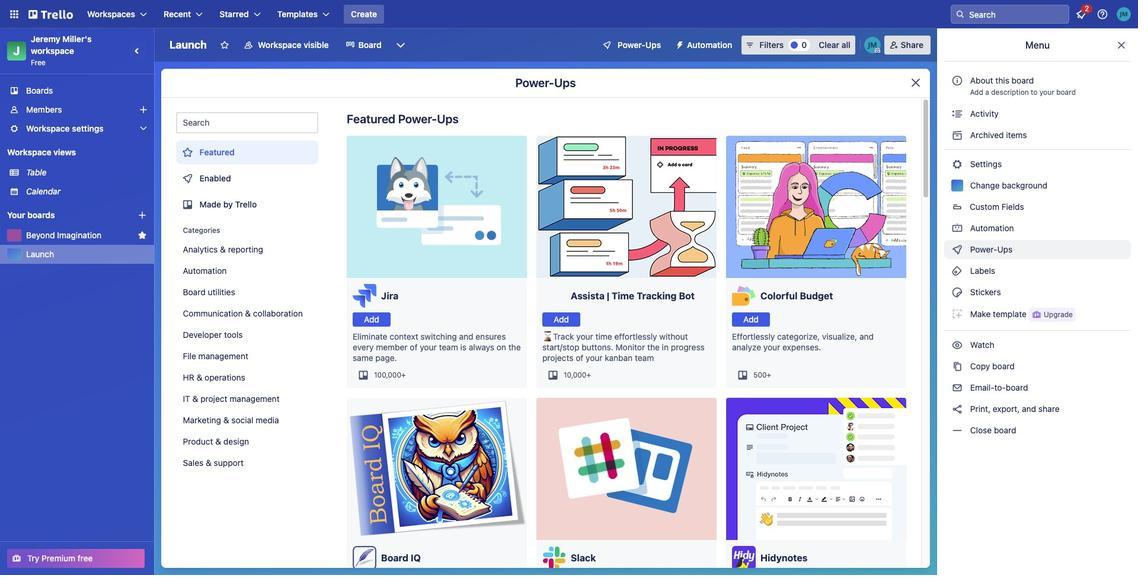 Task type: describe. For each thing, give the bounding box(es) containing it.
featured power-ups
[[347, 112, 459, 126]]

100,000 +
[[374, 371, 406, 380]]

your boards
[[7, 210, 55, 220]]

categorize,
[[778, 331, 820, 342]]

email-to-board
[[968, 382, 1029, 393]]

⌛track
[[543, 331, 574, 342]]

analytics & reporting link
[[176, 240, 318, 259]]

jeremy
[[31, 34, 60, 44]]

enabled link
[[176, 167, 318, 190]]

workspace for workspace settings
[[26, 123, 70, 133]]

time
[[596, 331, 612, 342]]

developer tools link
[[176, 326, 318, 345]]

change background link
[[945, 176, 1131, 195]]

support
[[214, 458, 244, 468]]

add inside about this board add a description to your board
[[970, 88, 984, 97]]

1 vertical spatial automation
[[968, 223, 1014, 233]]

the inside eliminate context switching and ensures every member of your team is always on the same page.
[[509, 342, 521, 352]]

time
[[612, 291, 635, 301]]

sm image inside automation button
[[671, 36, 687, 52]]

add for jira
[[364, 314, 379, 324]]

recent button
[[157, 5, 210, 24]]

background
[[1002, 180, 1048, 190]]

workspace settings button
[[0, 119, 154, 138]]

board inside email-to-board "link"
[[1006, 382, 1029, 393]]

Search field
[[965, 5, 1069, 23]]

ups inside power-ups link
[[998, 244, 1013, 254]]

calendar link
[[26, 186, 147, 197]]

+ for colorful budget
[[767, 371, 772, 380]]

sm image for email-to-board
[[952, 382, 964, 394]]

communication & collaboration
[[183, 308, 303, 318]]

jeremy miller (jeremymiller198) image
[[864, 37, 881, 53]]

workspace settings
[[26, 123, 104, 133]]

marketing
[[183, 415, 221, 425]]

hidynotes
[[761, 553, 808, 563]]

team inside eliminate context switching and ensures every member of your team is always on the same page.
[[439, 342, 458, 352]]

your inside eliminate context switching and ensures every member of your team is always on the same page.
[[420, 342, 437, 352]]

stickers link
[[945, 283, 1131, 302]]

sm image for make template
[[952, 308, 964, 320]]

create button
[[344, 5, 384, 24]]

hr & operations
[[183, 372, 246, 382]]

of inside ⌛track your time effortlessly without start/stop buttons.  monitor the in progress projects of your kanban team
[[576, 353, 584, 363]]

jeremy miller (jeremymiller198) image
[[1117, 7, 1131, 21]]

same
[[353, 353, 373, 363]]

& for marketing
[[224, 415, 230, 425]]

free
[[31, 58, 46, 67]]

sales & support
[[183, 458, 244, 468]]

board up to
[[1012, 75, 1034, 85]]

workspace visible button
[[237, 36, 336, 55]]

team inside ⌛track your time effortlessly without start/stop buttons.  monitor the in progress projects of your kanban team
[[635, 353, 654, 363]]

watch link
[[945, 336, 1131, 355]]

and inside 'link'
[[1022, 404, 1037, 414]]

description
[[992, 88, 1029, 97]]

and for jira
[[459, 331, 474, 342]]

featured link
[[176, 141, 318, 164]]

tools
[[224, 330, 243, 340]]

a
[[986, 88, 990, 97]]

it & project management link
[[176, 390, 318, 409]]

Search text field
[[176, 112, 318, 133]]

labels
[[968, 266, 996, 276]]

starred icon image
[[138, 231, 147, 240]]

member
[[376, 342, 408, 352]]

sm image for close board
[[952, 425, 964, 436]]

sm image for watch
[[952, 339, 964, 351]]

1 vertical spatial launch
[[26, 249, 54, 259]]

fields
[[1002, 202, 1025, 212]]

monitor
[[616, 342, 645, 352]]

it
[[183, 394, 191, 404]]

eliminate
[[353, 331, 388, 342]]

automation button
[[671, 36, 740, 55]]

jira
[[381, 291, 399, 301]]

all
[[842, 40, 851, 50]]

try
[[27, 553, 39, 563]]

500
[[754, 371, 767, 380]]

& for communication
[[245, 308, 251, 318]]

share
[[901, 40, 924, 50]]

boards link
[[0, 81, 154, 100]]

print, export, and share link
[[945, 400, 1131, 419]]

workspace visible
[[258, 40, 329, 50]]

board iq
[[381, 553, 421, 563]]

template
[[993, 309, 1027, 319]]

custom
[[970, 202, 1000, 212]]

upgrade button
[[1030, 308, 1076, 322]]

create
[[351, 9, 377, 19]]

search image
[[956, 9, 965, 19]]

100,000
[[374, 371, 401, 380]]

effortlessly categorize, visualize, and analyze your expenses.
[[732, 331, 874, 352]]

starred
[[220, 9, 249, 19]]

reporting
[[228, 244, 264, 254]]

copy
[[971, 361, 991, 371]]

automation inside button
[[687, 40, 733, 50]]

& for sales
[[206, 458, 212, 468]]

featured for featured
[[200, 147, 235, 157]]

primary element
[[0, 0, 1139, 28]]

trello
[[235, 199, 257, 209]]

add button for jira
[[353, 313, 391, 327]]

j link
[[7, 42, 26, 60]]

2 horizontal spatial power-ups
[[968, 244, 1015, 254]]

custom fields button
[[945, 197, 1131, 216]]

and for colorful budget
[[860, 331, 874, 342]]

0 vertical spatial automation link
[[945, 219, 1131, 238]]

workspace views
[[7, 147, 76, 157]]

effortlessly
[[732, 331, 775, 342]]

project
[[201, 394, 228, 404]]

customize views image
[[395, 39, 407, 51]]

board right to
[[1057, 88, 1076, 97]]

share button
[[885, 36, 931, 55]]

ups inside "power-ups" button
[[646, 40, 661, 50]]

stickers
[[968, 287, 1001, 297]]

sm image for print, export, and share
[[952, 403, 964, 415]]

& for product
[[216, 436, 222, 447]]

featured for featured power-ups
[[347, 112, 396, 126]]

social
[[232, 415, 254, 425]]

export,
[[993, 404, 1020, 414]]

table link
[[26, 167, 147, 178]]

jeremy miller's workspace link
[[31, 34, 94, 56]]

try premium free button
[[7, 549, 145, 568]]

1 vertical spatial management
[[230, 394, 280, 404]]

in
[[662, 342, 669, 352]]

visualize,
[[822, 331, 858, 342]]

archived items
[[968, 130, 1027, 140]]

sm image for archived items
[[952, 129, 964, 141]]

beyond imagination link
[[26, 229, 133, 241]]



Task type: vqa. For each thing, say whether or not it's contained in the screenshot.


Task type: locate. For each thing, give the bounding box(es) containing it.
sm image for settings
[[952, 158, 964, 170]]

0 vertical spatial automation
[[687, 40, 733, 50]]

management up the operations
[[199, 351, 249, 361]]

hr
[[183, 372, 195, 382]]

and right visualize,
[[860, 331, 874, 342]]

add for colorful budget
[[744, 314, 759, 324]]

+ for assista | time tracking bot
[[587, 371, 591, 380]]

workspace for workspace visible
[[258, 40, 302, 50]]

sm image inside archived items link
[[952, 129, 964, 141]]

2 vertical spatial automation
[[183, 266, 227, 276]]

0 vertical spatial team
[[439, 342, 458, 352]]

archived
[[971, 130, 1004, 140]]

sm image inside activity link
[[952, 108, 964, 120]]

automation
[[687, 40, 733, 50], [968, 223, 1014, 233], [183, 266, 227, 276]]

0 horizontal spatial automation
[[183, 266, 227, 276]]

operations
[[205, 372, 246, 382]]

product & design link
[[176, 432, 318, 451]]

sm image for labels
[[952, 265, 964, 277]]

1 horizontal spatial automation
[[687, 40, 733, 50]]

every
[[353, 342, 374, 352]]

sm image inside labels link
[[952, 265, 964, 277]]

& right sales at the bottom
[[206, 458, 212, 468]]

power- inside button
[[618, 40, 646, 50]]

2 notifications image
[[1075, 7, 1089, 21]]

board link
[[338, 36, 389, 55]]

2 vertical spatial power-ups
[[968, 244, 1015, 254]]

board for board iq
[[381, 553, 409, 563]]

communication & collaboration link
[[176, 304, 318, 323]]

sm image for power-ups
[[952, 244, 964, 256]]

1 vertical spatial featured
[[200, 147, 235, 157]]

progress
[[671, 342, 705, 352]]

hr & operations link
[[176, 368, 318, 387]]

2 horizontal spatial +
[[767, 371, 772, 380]]

your right to
[[1040, 88, 1055, 97]]

assista
[[571, 291, 605, 301]]

0 vertical spatial launch
[[170, 39, 207, 51]]

0 horizontal spatial featured
[[200, 147, 235, 157]]

1 horizontal spatial the
[[648, 342, 660, 352]]

your down effortlessly
[[764, 342, 781, 352]]

sm image for activity
[[952, 108, 964, 120]]

power-ups link
[[945, 240, 1131, 259]]

0 horizontal spatial add button
[[353, 313, 391, 327]]

workspace inside button
[[258, 40, 302, 50]]

made by trello
[[200, 199, 257, 209]]

1 horizontal spatial launch
[[170, 39, 207, 51]]

0 horizontal spatial +
[[401, 371, 406, 380]]

back to home image
[[28, 5, 73, 24]]

& for it
[[193, 394, 199, 404]]

1 horizontal spatial team
[[635, 353, 654, 363]]

team down monitor
[[635, 353, 654, 363]]

⌛track your time effortlessly without start/stop buttons.  monitor the in progress projects of your kanban team
[[543, 331, 705, 363]]

collaboration
[[253, 308, 303, 318]]

& for analytics
[[220, 244, 226, 254]]

change background
[[968, 180, 1048, 190]]

iq
[[411, 553, 421, 563]]

2 horizontal spatial automation
[[968, 223, 1014, 233]]

add left a
[[970, 88, 984, 97]]

utilities
[[208, 287, 236, 297]]

media
[[256, 415, 279, 425]]

beyond imagination
[[26, 230, 102, 240]]

product & design
[[183, 436, 249, 447]]

& left design
[[216, 436, 222, 447]]

eliminate context switching and ensures every member of your team is always on the same page.
[[353, 331, 521, 363]]

& right analytics
[[220, 244, 226, 254]]

automation link down analytics & reporting link
[[176, 262, 318, 280]]

sm image inside automation link
[[952, 222, 964, 234]]

free
[[78, 553, 93, 563]]

+ down effortlessly
[[767, 371, 772, 380]]

add for assista | time tracking bot
[[554, 314, 569, 324]]

1 the from the left
[[509, 342, 521, 352]]

0 horizontal spatial automation link
[[176, 262, 318, 280]]

clear
[[819, 40, 840, 50]]

& down the board utilities link at the left of the page
[[245, 308, 251, 318]]

Board name text field
[[164, 36, 213, 55]]

sm image inside watch link
[[952, 339, 964, 351]]

workspace down members
[[26, 123, 70, 133]]

management down hr & operations link on the left of page
[[230, 394, 280, 404]]

file management
[[183, 351, 249, 361]]

board up to-
[[993, 361, 1015, 371]]

workspaces button
[[80, 5, 154, 24]]

1 + from the left
[[401, 371, 406, 380]]

2 vertical spatial board
[[381, 553, 409, 563]]

custom fields
[[970, 202, 1025, 212]]

add button for colorful budget
[[732, 313, 770, 327]]

sm image left archived on the top of page
[[952, 129, 964, 141]]

members link
[[0, 100, 154, 119]]

add button for assista | time tracking bot
[[543, 313, 581, 327]]

0 vertical spatial of
[[410, 342, 418, 352]]

copy board link
[[945, 357, 1131, 376]]

star or unstar board image
[[220, 40, 229, 50]]

launch link
[[26, 248, 147, 260]]

workspace up table
[[7, 147, 51, 157]]

views
[[53, 147, 76, 157]]

& right it
[[193, 394, 199, 404]]

0 vertical spatial board
[[359, 40, 382, 50]]

board for board utilities
[[183, 287, 206, 297]]

0 vertical spatial power-ups
[[618, 40, 661, 50]]

1 add button from the left
[[353, 313, 391, 327]]

board inside the close board link
[[994, 425, 1017, 435]]

1 sm image from the top
[[952, 129, 964, 141]]

2 horizontal spatial add button
[[732, 313, 770, 327]]

add up eliminate
[[364, 314, 379, 324]]

email-
[[971, 382, 995, 393]]

upgrade
[[1044, 310, 1073, 319]]

sm image left the email-
[[952, 382, 964, 394]]

1 vertical spatial workspace
[[26, 123, 70, 133]]

1 vertical spatial board
[[183, 287, 206, 297]]

table
[[26, 167, 47, 177]]

calendar
[[26, 186, 60, 196]]

the inside ⌛track your time effortlessly without start/stop buttons.  monitor the in progress projects of your kanban team
[[648, 342, 660, 352]]

3 sm image from the top
[[952, 308, 964, 320]]

0 horizontal spatial launch
[[26, 249, 54, 259]]

1 horizontal spatial of
[[576, 353, 584, 363]]

kanban
[[605, 353, 633, 363]]

settings
[[72, 123, 104, 133]]

and inside eliminate context switching and ensures every member of your team is always on the same page.
[[459, 331, 474, 342]]

workspace inside popup button
[[26, 123, 70, 133]]

1 horizontal spatial power-ups
[[618, 40, 661, 50]]

3 add button from the left
[[732, 313, 770, 327]]

1 horizontal spatial and
[[860, 331, 874, 342]]

sm image
[[952, 129, 964, 141], [952, 158, 964, 170], [952, 308, 964, 320], [952, 382, 964, 394]]

budget
[[800, 291, 834, 301]]

+ down buttons. at right
[[587, 371, 591, 380]]

by
[[224, 199, 233, 209]]

& left social
[[224, 415, 230, 425]]

close board link
[[945, 421, 1131, 440]]

workspace
[[31, 46, 74, 56]]

menu
[[1026, 40, 1050, 50]]

workspaces
[[87, 9, 135, 19]]

sm image for automation
[[952, 222, 964, 234]]

10,000 +
[[564, 371, 591, 380]]

of up 10,000 +
[[576, 353, 584, 363]]

0 vertical spatial management
[[199, 351, 249, 361]]

1 vertical spatial power-ups
[[516, 76, 576, 90]]

items
[[1007, 130, 1027, 140]]

slack
[[571, 553, 596, 563]]

board inside copy board link
[[993, 361, 1015, 371]]

workspace for workspace views
[[7, 147, 51, 157]]

is
[[461, 342, 467, 352]]

sm image
[[671, 36, 687, 52], [952, 108, 964, 120], [952, 222, 964, 234], [952, 244, 964, 256], [952, 265, 964, 277], [952, 286, 964, 298], [952, 339, 964, 351], [952, 361, 964, 372], [952, 403, 964, 415], [952, 425, 964, 436]]

4 sm image from the top
[[952, 382, 964, 394]]

sm image for copy board
[[952, 361, 964, 372]]

colorful
[[761, 291, 798, 301]]

add button up eliminate
[[353, 313, 391, 327]]

add
[[970, 88, 984, 97], [364, 314, 379, 324], [554, 314, 569, 324], [744, 314, 759, 324]]

0 horizontal spatial of
[[410, 342, 418, 352]]

tracking
[[637, 291, 677, 301]]

add button up effortlessly
[[732, 313, 770, 327]]

0 vertical spatial featured
[[347, 112, 396, 126]]

board for board
[[359, 40, 382, 50]]

3 + from the left
[[767, 371, 772, 380]]

management
[[199, 351, 249, 361], [230, 394, 280, 404]]

0 horizontal spatial team
[[439, 342, 458, 352]]

sm image for stickers
[[952, 286, 964, 298]]

board utilities
[[183, 287, 236, 297]]

board left the customize views image
[[359, 40, 382, 50]]

your down buttons. at right
[[586, 353, 603, 363]]

2 vertical spatial workspace
[[7, 147, 51, 157]]

board
[[359, 40, 382, 50], [183, 287, 206, 297], [381, 553, 409, 563]]

this member is an admin of this board. image
[[875, 48, 880, 53]]

1 horizontal spatial automation link
[[945, 219, 1131, 238]]

board left iq
[[381, 553, 409, 563]]

workspace down templates
[[258, 40, 302, 50]]

power-ups inside button
[[618, 40, 661, 50]]

+ for jira
[[401, 371, 406, 380]]

sm image inside power-ups link
[[952, 244, 964, 256]]

your inside about this board add a description to your board
[[1040, 88, 1055, 97]]

& for hr
[[197, 372, 203, 382]]

of down the "context"
[[410, 342, 418, 352]]

your inside "effortlessly categorize, visualize, and analyze your expenses."
[[764, 342, 781, 352]]

premium
[[42, 553, 75, 563]]

your boards with 2 items element
[[7, 208, 120, 222]]

automation link
[[945, 219, 1131, 238], [176, 262, 318, 280]]

developer
[[183, 330, 222, 340]]

sm image inside copy board link
[[952, 361, 964, 372]]

add button up ⌛track
[[543, 313, 581, 327]]

1 horizontal spatial add button
[[543, 313, 581, 327]]

sm image inside stickers link
[[952, 286, 964, 298]]

try premium free
[[27, 553, 93, 563]]

colorful budget
[[761, 291, 834, 301]]

0 horizontal spatial power-ups
[[516, 76, 576, 90]]

make template
[[968, 309, 1027, 319]]

launch down 'recent' dropdown button
[[170, 39, 207, 51]]

starred button
[[212, 5, 268, 24]]

your up buttons. at right
[[577, 331, 594, 342]]

& inside 'link'
[[216, 436, 222, 447]]

0 vertical spatial workspace
[[258, 40, 302, 50]]

beyond
[[26, 230, 55, 240]]

sm image left the make on the bottom right
[[952, 308, 964, 320]]

1 vertical spatial team
[[635, 353, 654, 363]]

made by trello link
[[176, 193, 318, 216]]

sales & support link
[[176, 454, 318, 473]]

sm image inside settings link
[[952, 158, 964, 170]]

effortlessly
[[615, 331, 657, 342]]

ensures
[[476, 331, 506, 342]]

switching
[[421, 331, 457, 342]]

j
[[13, 44, 20, 58]]

developer tools
[[183, 330, 243, 340]]

|
[[607, 291, 610, 301]]

settings
[[968, 159, 1002, 169]]

1 horizontal spatial featured
[[347, 112, 396, 126]]

sm image inside the close board link
[[952, 425, 964, 436]]

0 horizontal spatial the
[[509, 342, 521, 352]]

the left in
[[648, 342, 660, 352]]

+ down "member"
[[401, 371, 406, 380]]

add board image
[[138, 211, 147, 220]]

labels link
[[945, 262, 1131, 280]]

2 add button from the left
[[543, 313, 581, 327]]

the right on
[[509, 342, 521, 352]]

launch
[[170, 39, 207, 51], [26, 249, 54, 259]]

sm image inside print, export, and share 'link'
[[952, 403, 964, 415]]

filters
[[760, 40, 784, 50]]

activity link
[[945, 104, 1131, 123]]

analytics
[[183, 244, 218, 254]]

of inside eliminate context switching and ensures every member of your team is always on the same page.
[[410, 342, 418, 352]]

sm image left settings
[[952, 158, 964, 170]]

and inside "effortlessly categorize, visualize, and analyze your expenses."
[[860, 331, 874, 342]]

2 the from the left
[[648, 342, 660, 352]]

automation link up power-ups link on the right top
[[945, 219, 1131, 238]]

workspace navigation collapse icon image
[[129, 43, 146, 59]]

add up ⌛track
[[554, 314, 569, 324]]

2 horizontal spatial and
[[1022, 404, 1037, 414]]

team down switching
[[439, 342, 458, 352]]

power-ups
[[618, 40, 661, 50], [516, 76, 576, 90], [968, 244, 1015, 254]]

1 vertical spatial automation link
[[176, 262, 318, 280]]

your down switching
[[420, 342, 437, 352]]

featured
[[347, 112, 396, 126], [200, 147, 235, 157]]

sm image inside email-to-board "link"
[[952, 382, 964, 394]]

1 horizontal spatial +
[[587, 371, 591, 380]]

board down export,
[[994, 425, 1017, 435]]

jeremy miller's workspace free
[[31, 34, 94, 67]]

launch down beyond
[[26, 249, 54, 259]]

launch inside board name text box
[[170, 39, 207, 51]]

and left share
[[1022, 404, 1037, 414]]

watch
[[968, 340, 997, 350]]

2 sm image from the top
[[952, 158, 964, 170]]

board left utilities
[[183, 287, 206, 297]]

open information menu image
[[1097, 8, 1109, 20]]

1 vertical spatial of
[[576, 353, 584, 363]]

change
[[971, 180, 1000, 190]]

add up effortlessly
[[744, 314, 759, 324]]

board up the print, export, and share
[[1006, 382, 1029, 393]]

& right hr
[[197, 372, 203, 382]]

and up is
[[459, 331, 474, 342]]

file
[[183, 351, 197, 361]]

boards
[[26, 85, 53, 95]]

2 + from the left
[[587, 371, 591, 380]]

0 horizontal spatial and
[[459, 331, 474, 342]]

analytics & reporting
[[183, 244, 264, 254]]



